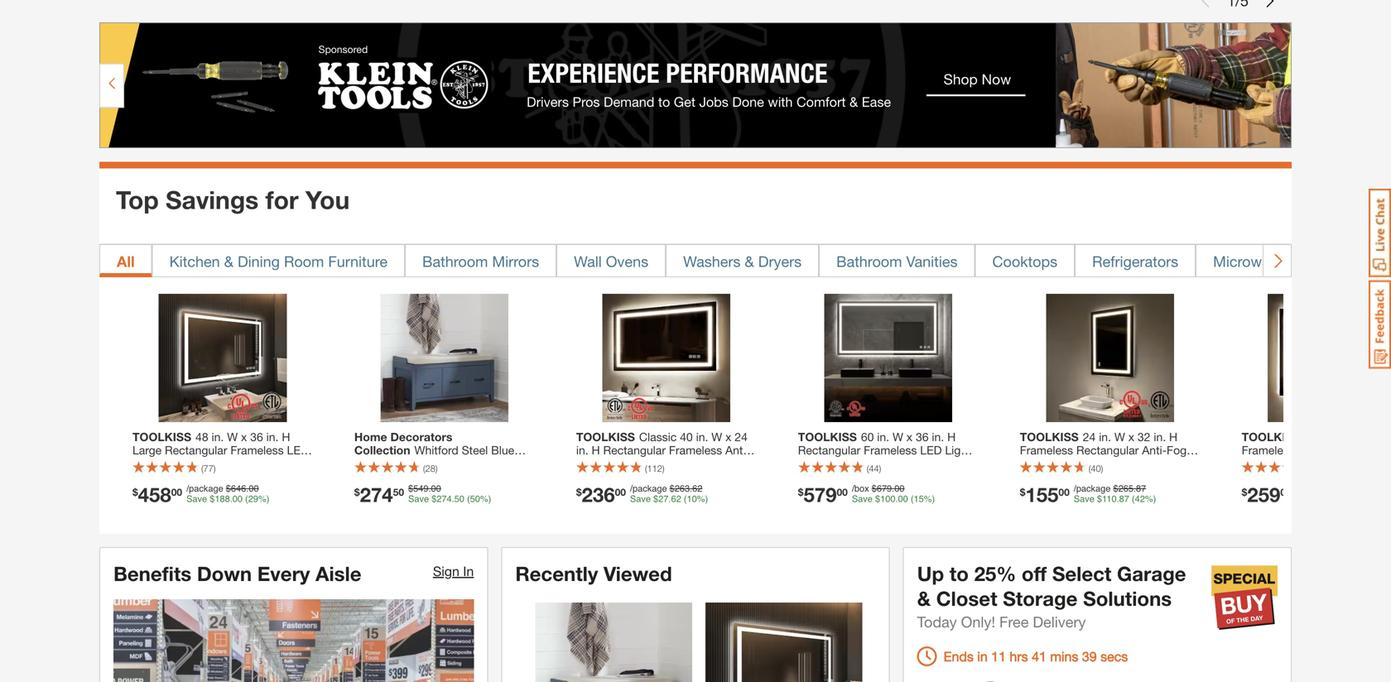 Task type: vqa. For each thing, say whether or not it's contained in the screenshot.


Task type: describe. For each thing, give the bounding box(es) containing it.
( inside $ 274 50 $ 549 . 00 save $ 274 . 50 ( 50 %)
[[467, 494, 470, 504]]

washers
[[683, 253, 741, 270]]

458
[[138, 483, 171, 506]]

( up 549 on the bottom left
[[423, 463, 425, 474]]

microwaves button
[[1196, 244, 1310, 278]]

all button
[[99, 244, 152, 278]]

to
[[950, 562, 969, 586]]

this is the first slide image
[[1199, 0, 1212, 7]]

kitchen & dining room furniture button
[[152, 244, 405, 278]]

) for 458
[[214, 463, 216, 474]]

ends
[[944, 649, 974, 665]]

h inside classic 40 in. w x 24 in. h rectangular frameless anti- fog led light wall bathroom vanity mirror front light
[[592, 443, 600, 457]]

microwaves
[[1213, 253, 1293, 270]]

h for 579
[[947, 430, 956, 444]]

bright inside 60 in. w x 36 in. h rectangular frameless led light anti-fog wall bathroom vanity mirror front light super bright
[[925, 470, 957, 483]]

sign
[[433, 564, 459, 579]]

sign in
[[433, 564, 474, 579]]

mins
[[1050, 649, 1079, 665]]

24 in. w x 32 in. h frameless rectangular anti-fog led light wall bathroom vanity mirror dimmable bright image
[[1046, 294, 1174, 422]]

77
[[203, 463, 214, 474]]

toolkiss for 236
[[576, 430, 635, 444]]

up
[[917, 562, 944, 586]]

classic
[[639, 430, 677, 444]]

save for 458
[[186, 494, 207, 504]]

. left 29
[[230, 494, 232, 504]]

$ 274 50 $ 549 . 00 save $ 274 . 50 ( 50 %)
[[354, 483, 491, 506]]

/box
[[852, 483, 869, 494]]

washers & dryers
[[683, 253, 802, 270]]

60
[[861, 430, 874, 444]]

save for 155
[[1074, 494, 1095, 504]]

100
[[880, 494, 896, 504]]

in
[[977, 649, 988, 665]]

w for 155
[[1115, 430, 1125, 444]]

home decorators collection
[[354, 430, 452, 457]]

41
[[1032, 649, 1047, 665]]

home decorators collection link
[[354, 430, 535, 497]]

( 44 )
[[867, 463, 881, 474]]

x for 579
[[907, 430, 913, 444]]

vanity inside 24 in. w x 32 in. h frameless rectangular anti-fog led light wall bathroom vanity mirror dimmable bright
[[1153, 457, 1184, 470]]

benefits
[[113, 562, 191, 586]]

%) for 236
[[697, 494, 708, 504]]

fog inside 60 in. w x 36 in. h rectangular frameless led light anti-fog wall bathroom vanity mirror front light super bright
[[823, 457, 843, 470]]

solutions
[[1083, 587, 1172, 610]]

112
[[647, 463, 662, 474]]

1 horizontal spatial 87
[[1136, 483, 1146, 494]]

aisle
[[316, 562, 361, 586]]

. right 27
[[690, 483, 692, 494]]

mirror inside classic 40 in. w x 24 in. h rectangular frameless anti- fog led light wall bathroom vanity mirror front light
[[611, 470, 641, 483]]

large
[[132, 443, 162, 457]]

1 horizontal spatial 48 in. w x 36 in. h large rectangular frameless led light anti-fog wall bathroom vanity mirror super bright image
[[705, 603, 862, 682]]

274 inside $ 274 50 $ 549 . 00 save $ 274 . 50 ( 50 %)
[[437, 494, 452, 504]]

x for 458
[[241, 430, 247, 444]]

00 left 188
[[171, 486, 182, 498]]

bathroom inside button
[[422, 253, 488, 270]]

259
[[1247, 483, 1281, 506]]

48 in. w x 36 in. h large rectangular frameless led light anti-fog wall bathroom vanity mirror super bright
[[132, 430, 309, 483]]

263
[[675, 483, 690, 494]]

vanity inside classic 40 in. w x 24 in. h rectangular frameless anti- fog led light wall bathroom vanity mirror front light
[[576, 470, 607, 483]]

00 inside the $ 155 00 /package $ 265 . 87 save $ 110 . 87 ( 42 %)
[[1059, 486, 1070, 498]]

vanity inside 60 in. w x 36 in. h rectangular frameless led light anti-fog wall bathroom vanity mirror front light super bright
[[925, 457, 956, 470]]

free delivery
[[1000, 613, 1086, 631]]

down
[[197, 562, 252, 586]]

room
[[284, 253, 324, 270]]

sign in link
[[433, 564, 474, 579]]

sign in card banner image
[[113, 600, 474, 682]]

led inside 24 in. w x 32 in. h frameless rectangular anti-fog led light wall bathroom vanity mirror dimmable bright
[[1020, 457, 1042, 470]]

closet
[[936, 587, 997, 610]]

mirrors
[[492, 253, 539, 270]]

ends in 11 hrs 41 mins 39 secs
[[944, 649, 1128, 665]]

all
[[117, 253, 135, 270]]

$ 259 00
[[1242, 483, 1292, 506]]

dining
[[238, 253, 280, 270]]

recently
[[515, 562, 598, 586]]

00 right 100
[[898, 494, 908, 504]]

refrigerators
[[1092, 253, 1178, 270]]

mirror inside 24 in. w x 32 in. h frameless rectangular anti-fog led light wall bathroom vanity mirror dimmable bright
[[1020, 470, 1051, 483]]

0 horizontal spatial 62
[[671, 494, 681, 504]]

hrs
[[1010, 649, 1028, 665]]

anti- inside 60 in. w x 36 in. h rectangular frameless led light anti-fog wall bathroom vanity mirror front light super bright
[[798, 457, 823, 470]]

in
[[463, 564, 474, 579]]

549
[[413, 483, 429, 494]]

) for 155
[[1101, 463, 1103, 474]]

light inside 24 in. w x 32 in. h frameless rectangular anti-fog led light wall bathroom vanity mirror dimmable bright
[[1045, 457, 1071, 470]]

646
[[231, 483, 246, 494]]

32
[[1138, 430, 1151, 444]]

( inside $ 236 00 /package $ 263 . 62 save $ 27 . 62 ( 10 %)
[[684, 494, 687, 504]]

collection
[[354, 443, 410, 457]]

2 horizontal spatial 50
[[470, 494, 480, 504]]

28 in. w x 36 in. h frameless rectangular anti-fog led light bathroom vanity mirror with front light image
[[1268, 294, 1391, 422]]

$ 579 00 /box $ 679 . 00 save $ 100 . 00 ( 15 %)
[[798, 483, 935, 506]]

00 right 679
[[895, 483, 905, 494]]

toolkiss for 458
[[132, 430, 191, 444]]

60 in. w x 36 in. h rectangular frameless led light anti-fog wall bathroom vanity mirror front light super bright image
[[824, 294, 952, 422]]

265
[[1118, 483, 1134, 494]]

top
[[116, 185, 159, 215]]

bathroom vanities button
[[819, 244, 975, 278]]

$ 155 00 /package $ 265 . 87 save $ 110 . 87 ( 42 %)
[[1020, 483, 1156, 506]]

) for 579
[[879, 463, 881, 474]]

secs
[[1101, 649, 1128, 665]]

for
[[265, 185, 299, 215]]

. down 28
[[429, 483, 431, 494]]

wall inside button
[[574, 253, 602, 270]]

toolkiss link
[[1242, 430, 1391, 483]]

w for 458
[[227, 430, 238, 444]]

led inside 48 in. w x 36 in. h large rectangular frameless led light anti-fog wall bathroom vanity mirror super bright
[[287, 443, 309, 457]]

next arrow image
[[1271, 253, 1284, 269]]

toolkiss inside toolkiss link
[[1242, 430, 1301, 444]]

0 vertical spatial whitford steel blue wood entryway bench with cushion and concealed storage (38 in. w x 19 in. h) image
[[381, 294, 509, 422]]

mirror inside 48 in. w x 36 in. h large rectangular frameless led light anti-fog wall bathroom vanity mirror super bright
[[167, 470, 198, 483]]

wall inside 60 in. w x 36 in. h rectangular frameless led light anti-fog wall bathroom vanity mirror front light super bright
[[846, 457, 868, 470]]

44
[[869, 463, 879, 474]]

savings
[[166, 185, 259, 215]]

. right 188
[[246, 483, 249, 494]]

00 inside $ 274 50 $ 549 . 00 save $ 274 . 50 ( 50 %)
[[431, 483, 441, 494]]

& for kitchen
[[224, 253, 234, 270]]

fog inside classic 40 in. w x 24 in. h rectangular frameless anti- fog led light wall bathroom vanity mirror front light
[[576, 457, 596, 470]]

28
[[425, 463, 435, 474]]

viewed
[[604, 562, 672, 586]]

wall ovens button
[[557, 244, 666, 278]]

%) inside $ 274 50 $ 549 . 00 save $ 274 . 50 ( 50 %)
[[480, 494, 491, 504]]

anti- inside classic 40 in. w x 24 in. h rectangular frameless anti- fog led light wall bathroom vanity mirror front light
[[725, 443, 750, 457]]

wall inside 24 in. w x 32 in. h frameless rectangular anti-fog led light wall bathroom vanity mirror dimmable bright
[[1074, 457, 1096, 470]]

wall ovens
[[574, 253, 648, 270]]

%) for 458
[[258, 494, 269, 504]]

27
[[658, 494, 669, 504]]

rectangular for 155
[[1076, 443, 1139, 457]]

) for 236
[[662, 463, 665, 474]]

wall inside 48 in. w x 36 in. h large rectangular frameless led light anti-fog wall bathroom vanity mirror super bright
[[209, 457, 231, 470]]

$ inside $ 259 00
[[1242, 486, 1247, 498]]

vanities
[[906, 253, 958, 270]]

rectangular for 458
[[165, 443, 227, 457]]

w inside classic 40 in. w x 24 in. h rectangular frameless anti- fog led light wall bathroom vanity mirror front light
[[712, 430, 722, 444]]

bathroom inside 48 in. w x 36 in. h large rectangular frameless led light anti-fog wall bathroom vanity mirror super bright
[[234, 457, 285, 470]]

off
[[1022, 562, 1047, 586]]

save for 579
[[852, 494, 873, 504]]

579
[[804, 483, 837, 506]]

36 for 579
[[916, 430, 929, 444]]



Task type: locate. For each thing, give the bounding box(es) containing it.
%) inside $ 458 00 /package $ 646 . 00 save $ 188 . 00 ( 29 %)
[[258, 494, 269, 504]]

w inside 48 in. w x 36 in. h large rectangular frameless led light anti-fog wall bathroom vanity mirror super bright
[[227, 430, 238, 444]]

toolkiss left classic in the bottom left of the page
[[576, 430, 635, 444]]

frameless inside 24 in. w x 32 in. h frameless rectangular anti-fog led light wall bathroom vanity mirror dimmable bright
[[1020, 443, 1073, 457]]

2 24 from the left
[[1083, 430, 1096, 444]]

/package for 236
[[630, 483, 667, 494]]

2 super from the left
[[891, 470, 922, 483]]

24 in. w x 32 in. h frameless rectangular anti-fog led light wall bathroom vanity mirror dimmable bright
[[1020, 430, 1187, 483]]

& inside 'washers & dryers' 'button'
[[745, 253, 754, 270]]

4 mirror from the left
[[1020, 470, 1051, 483]]

1 front from the left
[[645, 470, 672, 483]]

x right classic in the bottom left of the page
[[726, 430, 732, 444]]

00 left /box
[[837, 486, 848, 498]]

rectangular inside classic 40 in. w x 24 in. h rectangular frameless anti- fog led light wall bathroom vanity mirror front light
[[603, 443, 666, 457]]

/package inside $ 458 00 /package $ 646 . 00 save $ 188 . 00 ( 29 %)
[[186, 483, 223, 494]]

0 horizontal spatial /package
[[186, 483, 223, 494]]

2 %) from the left
[[480, 494, 491, 504]]

dimmable
[[1054, 470, 1106, 483]]

1 frameless from the left
[[231, 443, 284, 457]]

frameless up 646
[[231, 443, 284, 457]]

( 77 )
[[201, 463, 216, 474]]

. right 549 on the bottom left
[[452, 494, 454, 504]]

/package inside $ 236 00 /package $ 263 . 62 save $ 27 . 62 ( 10 %)
[[630, 483, 667, 494]]

fog inside 24 in. w x 32 in. h frameless rectangular anti-fog led light wall bathroom vanity mirror dimmable bright
[[1167, 443, 1187, 457]]

vanity inside 48 in. w x 36 in. h large rectangular frameless led light anti-fog wall bathroom vanity mirror super bright
[[132, 470, 164, 483]]

w for 579
[[893, 430, 903, 444]]

1 36 from the left
[[250, 430, 263, 444]]

w right classic in the bottom left of the page
[[712, 430, 722, 444]]

bathroom up 265 at bottom
[[1099, 457, 1150, 470]]

274 right 549 on the bottom left
[[437, 494, 452, 504]]

00 right 646
[[249, 483, 259, 494]]

up to 25% off select garage & closet storage solutions today only! free delivery
[[917, 562, 1186, 631]]

wall left 44
[[846, 457, 868, 470]]

1 rectangular from the left
[[165, 443, 227, 457]]

frameless inside 60 in. w x 36 in. h rectangular frameless led light anti-fog wall bathroom vanity mirror front light super bright
[[864, 443, 917, 457]]

rectangular
[[165, 443, 227, 457], [603, 443, 666, 457], [798, 443, 861, 457], [1076, 443, 1139, 457]]

1 horizontal spatial front
[[832, 470, 859, 483]]

kitchen
[[169, 253, 220, 270]]

3 frameless from the left
[[864, 443, 917, 457]]

1 mirror from the left
[[167, 470, 198, 483]]

washers & dryers button
[[666, 244, 819, 278]]

frameless up ( 44 ) in the bottom right of the page
[[864, 443, 917, 457]]

led up '15' in the bottom right of the page
[[920, 443, 942, 457]]

1 vertical spatial 48 in. w x 36 in. h large rectangular frameless led light anti-fog wall bathroom vanity mirror super bright image
[[705, 603, 862, 682]]

40 right classic in the bottom left of the page
[[680, 430, 693, 444]]

whitford steel blue wood entryway bench with cushion and concealed storage (38 in. w x 19 in. h) image down the recently viewed at the bottom of page
[[535, 603, 692, 682]]

1 super from the left
[[201, 470, 232, 483]]

2 front from the left
[[832, 470, 859, 483]]

)
[[214, 463, 216, 474], [435, 463, 438, 474], [662, 463, 665, 474], [879, 463, 881, 474], [1101, 463, 1103, 474]]

fog down 48
[[186, 457, 206, 470]]

00 inside $ 236 00 /package $ 263 . 62 save $ 27 . 62 ( 10 %)
[[615, 486, 626, 498]]

188
[[215, 494, 230, 504]]

0 horizontal spatial 40
[[680, 430, 693, 444]]

3 mirror from the left
[[798, 470, 829, 483]]

save down 28
[[408, 494, 429, 504]]

bright inside 24 in. w x 32 in. h frameless rectangular anti-fog led light wall bathroom vanity mirror dimmable bright
[[1110, 470, 1141, 483]]

x
[[241, 430, 247, 444], [726, 430, 732, 444], [907, 430, 913, 444], [1128, 430, 1134, 444]]

3 toolkiss from the left
[[798, 430, 857, 444]]

h inside 60 in. w x 36 in. h rectangular frameless led light anti-fog wall bathroom vanity mirror front light super bright
[[947, 430, 956, 444]]

48
[[195, 430, 208, 444]]

led left "home"
[[287, 443, 309, 457]]

ovens
[[606, 253, 648, 270]]

h inside 24 in. w x 32 in. h frameless rectangular anti-fog led light wall bathroom vanity mirror dimmable bright
[[1169, 430, 1178, 444]]

3 bright from the left
[[1110, 470, 1141, 483]]

rectangular up 77
[[165, 443, 227, 457]]

4 w from the left
[[1115, 430, 1125, 444]]

/package inside the $ 155 00 /package $ 265 . 87 save $ 110 . 87 ( 42 %)
[[1074, 483, 1111, 494]]

( up $ 236 00 /package $ 263 . 62 save $ 27 . 62 ( 10 %)
[[645, 463, 647, 474]]

mirror left 77
[[167, 470, 198, 483]]

155
[[1025, 483, 1059, 506]]

save inside the $ 155 00 /package $ 265 . 87 save $ 110 . 87 ( 42 %)
[[1074, 494, 1095, 504]]

& left dryers
[[745, 253, 754, 270]]

0 vertical spatial 48 in. w x 36 in. h large rectangular frameless led light anti-fog wall bathroom vanity mirror super bright image
[[159, 294, 287, 422]]

0 horizontal spatial bright
[[235, 470, 266, 483]]

super up '15' in the bottom right of the page
[[891, 470, 922, 483]]

1 horizontal spatial 50
[[454, 494, 464, 504]]

anti- up the 579
[[798, 457, 823, 470]]

mirror inside 60 in. w x 36 in. h rectangular frameless led light anti-fog wall bathroom vanity mirror front light super bright
[[798, 470, 829, 483]]

110
[[1102, 494, 1117, 504]]

0 horizontal spatial 24
[[735, 430, 748, 444]]

( right the 110
[[1132, 494, 1135, 504]]

$
[[226, 483, 231, 494], [408, 483, 413, 494], [670, 483, 675, 494], [872, 483, 877, 494], [1113, 483, 1118, 494], [132, 486, 138, 498], [354, 486, 360, 498], [576, 486, 582, 498], [798, 486, 804, 498], [1020, 486, 1025, 498], [1242, 486, 1247, 498], [210, 494, 215, 504], [432, 494, 437, 504], [653, 494, 658, 504], [875, 494, 880, 504], [1097, 494, 1102, 504]]

2 horizontal spatial bright
[[1110, 470, 1141, 483]]

2 save from the left
[[408, 494, 429, 504]]

front inside classic 40 in. w x 24 in. h rectangular frameless anti- fog led light wall bathroom vanity mirror front light
[[645, 470, 672, 483]]

3 save from the left
[[630, 494, 651, 504]]

whitford steel blue wood entryway bench with cushion and concealed storage (38 in. w x 19 in. h) image up decorators
[[381, 294, 509, 422]]

%) for 155
[[1145, 494, 1156, 504]]

bathroom inside 60 in. w x 36 in. h rectangular frameless led light anti-fog wall bathroom vanity mirror front light super bright
[[871, 457, 922, 470]]

36 right 48
[[250, 430, 263, 444]]

w inside 24 in. w x 32 in. h frameless rectangular anti-fog led light wall bathroom vanity mirror dimmable bright
[[1115, 430, 1125, 444]]

1 /package from the left
[[186, 483, 223, 494]]

front inside 60 in. w x 36 in. h rectangular frameless led light anti-fog wall bathroom vanity mirror front light super bright
[[832, 470, 859, 483]]

48 in. w x 36 in. h large rectangular frameless led light anti-fog wall bathroom vanity mirror super bright image
[[159, 294, 287, 422], [705, 603, 862, 682]]

( right 100
[[911, 494, 914, 504]]

dryers
[[758, 253, 802, 270]]

refrigerators button
[[1075, 244, 1196, 278]]

5 %) from the left
[[1145, 494, 1156, 504]]

5 ) from the left
[[1101, 463, 1103, 474]]

36 right the 60
[[916, 430, 929, 444]]

( right 188
[[245, 494, 248, 504]]

40 for (
[[1091, 463, 1101, 474]]

40 inside classic 40 in. w x 24 in. h rectangular frameless anti- fog led light wall bathroom vanity mirror front light
[[680, 430, 693, 444]]

00 left 27
[[615, 486, 626, 498]]

274
[[360, 483, 393, 506], [437, 494, 452, 504]]

39
[[1082, 649, 1097, 665]]

00 down toolkiss link
[[1281, 486, 1292, 498]]

frameless
[[231, 443, 284, 457], [669, 443, 722, 457], [864, 443, 917, 457], [1020, 443, 1073, 457]]

h
[[282, 430, 290, 444], [947, 430, 956, 444], [1169, 430, 1178, 444], [592, 443, 600, 457]]

24
[[735, 430, 748, 444], [1083, 430, 1096, 444]]

frameless up dimmable
[[1020, 443, 1073, 457]]

/package down 77
[[186, 483, 223, 494]]

/package down ( 40 )
[[1074, 483, 1111, 494]]

fog up 236
[[576, 457, 596, 470]]

fog right 32
[[1167, 443, 1187, 457]]

save inside $ 236 00 /package $ 263 . 62 save $ 27 . 62 ( 10 %)
[[630, 494, 651, 504]]

x inside 60 in. w x 36 in. h rectangular frameless led light anti-fog wall bathroom vanity mirror front light super bright
[[907, 430, 913, 444]]

x for 155
[[1128, 430, 1134, 444]]

0 horizontal spatial 274
[[360, 483, 393, 506]]

00 inside $ 259 00
[[1281, 486, 1292, 498]]

rectangular for 236
[[603, 443, 666, 457]]

4 %) from the left
[[924, 494, 935, 504]]

0 horizontal spatial 36
[[250, 430, 263, 444]]

%) inside the $ 155 00 /package $ 265 . 87 save $ 110 . 87 ( 42 %)
[[1145, 494, 1156, 504]]

bathroom inside classic 40 in. w x 24 in. h rectangular frameless anti- fog led light wall bathroom vanity mirror front light
[[678, 457, 729, 470]]

%) right 549 on the bottom left
[[480, 494, 491, 504]]

fog
[[1167, 443, 1187, 457], [186, 457, 206, 470], [576, 457, 596, 470], [823, 457, 843, 470]]

62
[[692, 483, 703, 494], [671, 494, 681, 504]]

w right 48
[[227, 430, 238, 444]]

save left 188
[[186, 494, 207, 504]]

super up 188
[[201, 470, 232, 483]]

. left 42
[[1117, 494, 1119, 504]]

garage cabinets & workbenches product image image
[[926, 680, 1029, 682]]

h for 458
[[282, 430, 290, 444]]

& inside up to 25% off select garage & closet storage solutions today only! free delivery
[[917, 587, 931, 610]]

0 horizontal spatial 50
[[393, 486, 404, 498]]

benefits down every aisle
[[113, 562, 361, 586]]

%) right 646
[[258, 494, 269, 504]]

bright up 42
[[1110, 470, 1141, 483]]

toolkiss for 579
[[798, 430, 857, 444]]

25%
[[974, 562, 1016, 586]]

4 ) from the left
[[879, 463, 881, 474]]

cooktops button
[[975, 244, 1075, 278]]

rectangular left the 60
[[798, 443, 861, 457]]

/package down 112
[[630, 483, 667, 494]]

36 inside 48 in. w x 36 in. h large rectangular frameless led light anti-fog wall bathroom vanity mirror super bright
[[250, 430, 263, 444]]

) for 274
[[435, 463, 438, 474]]

feedback link image
[[1369, 280, 1391, 369]]

) up the $ 155 00 /package $ 265 . 87 save $ 110 . 87 ( 42 %)
[[1101, 463, 1103, 474]]

fog inside 48 in. w x 36 in. h large rectangular frameless led light anti-fog wall bathroom vanity mirror super bright
[[186, 457, 206, 470]]

bathroom left vanities
[[836, 253, 902, 270]]

&
[[224, 253, 234, 270], [745, 253, 754, 270], [917, 587, 931, 610]]

next slide image
[[1264, 0, 1277, 7]]

0 horizontal spatial super
[[201, 470, 232, 483]]

%) right 263
[[697, 494, 708, 504]]

rectangular up ( 40 )
[[1076, 443, 1139, 457]]

62 right 27
[[671, 494, 681, 504]]

light inside 48 in. w x 36 in. h large rectangular frameless led light anti-fog wall bathroom vanity mirror super bright
[[132, 457, 158, 470]]

29
[[248, 494, 258, 504]]

save inside $ 458 00 /package $ 646 . 00 save $ 188 . 00 ( 29 %)
[[186, 494, 207, 504]]

4 save from the left
[[852, 494, 873, 504]]

mirror left /box
[[798, 470, 829, 483]]

furniture
[[328, 253, 388, 270]]

x inside 24 in. w x 32 in. h frameless rectangular anti-fog led light wall bathroom vanity mirror dimmable bright
[[1128, 430, 1134, 444]]

2 horizontal spatial /package
[[1074, 483, 1111, 494]]

anti- inside 48 in. w x 36 in. h large rectangular frameless led light anti-fog wall bathroom vanity mirror super bright
[[161, 457, 186, 470]]

classic 40 in. w x 24 in. h rectangular frameless anti- fog led light wall bathroom vanity mirror front light
[[576, 430, 750, 483]]

%) inside $ 579 00 /box $ 679 . 00 save $ 100 . 00 ( 15 %)
[[924, 494, 935, 504]]

1 horizontal spatial 36
[[916, 430, 929, 444]]

super inside 60 in. w x 36 in. h rectangular frameless led light anti-fog wall bathroom vanity mirror front light super bright
[[891, 470, 922, 483]]

.
[[246, 483, 249, 494], [429, 483, 431, 494], [690, 483, 692, 494], [892, 483, 895, 494], [1134, 483, 1136, 494], [230, 494, 232, 504], [452, 494, 454, 504], [669, 494, 671, 504], [896, 494, 898, 504], [1117, 494, 1119, 504]]

bathroom vanities
[[836, 253, 958, 270]]

3 %) from the left
[[697, 494, 708, 504]]

1 vertical spatial 40
[[1091, 463, 1101, 474]]

2 rectangular from the left
[[603, 443, 666, 457]]

select
[[1052, 562, 1112, 586]]

1 24 from the left
[[735, 430, 748, 444]]

40
[[680, 430, 693, 444], [1091, 463, 1101, 474]]

0 horizontal spatial 48 in. w x 36 in. h large rectangular frameless led light anti-fog wall bathroom vanity mirror super bright image
[[159, 294, 287, 422]]

60 in. w x 36 in. h rectangular frameless led light anti-fog wall bathroom vanity mirror front light super bright
[[798, 430, 971, 483]]

save left 679
[[852, 494, 873, 504]]

1 horizontal spatial /package
[[630, 483, 667, 494]]

5 toolkiss from the left
[[1242, 430, 1301, 444]]

wall
[[574, 253, 602, 270], [209, 457, 231, 470], [653, 457, 675, 470], [846, 457, 868, 470], [1074, 457, 1096, 470]]

( up $ 458 00 /package $ 646 . 00 save $ 188 . 00 ( 29 %)
[[201, 463, 203, 474]]

frameless inside 48 in. w x 36 in. h large rectangular frameless led light anti-fog wall bathroom vanity mirror super bright
[[231, 443, 284, 457]]

0 horizontal spatial front
[[645, 470, 672, 483]]

led inside 60 in. w x 36 in. h rectangular frameless led light anti-fog wall bathroom vanity mirror front light super bright
[[920, 443, 942, 457]]

2 horizontal spatial &
[[917, 587, 931, 610]]

super
[[201, 470, 232, 483], [891, 470, 922, 483]]

1 horizontal spatial bright
[[925, 470, 957, 483]]

bathroom up 646
[[234, 457, 285, 470]]

& left dining
[[224, 253, 234, 270]]

anti- up 42
[[1142, 443, 1167, 457]]

x inside classic 40 in. w x 24 in. h rectangular frameless anti- fog led light wall bathroom vanity mirror front light
[[726, 430, 732, 444]]

w right the 60
[[893, 430, 903, 444]]

1 bright from the left
[[235, 470, 266, 483]]

bathroom mirrors button
[[405, 244, 557, 278]]

3 /package from the left
[[1074, 483, 1111, 494]]

bathroom mirrors
[[422, 253, 539, 270]]

1 x from the left
[[241, 430, 247, 444]]

2 ) from the left
[[435, 463, 438, 474]]

toolkiss left 48
[[132, 430, 191, 444]]

( inside $ 458 00 /package $ 646 . 00 save $ 188 . 00 ( 29 %)
[[245, 494, 248, 504]]

36
[[250, 430, 263, 444], [916, 430, 929, 444]]

wall up the $ 155 00 /package $ 265 . 87 save $ 110 . 87 ( 42 %)
[[1074, 457, 1096, 470]]

2 toolkiss from the left
[[576, 430, 635, 444]]

00 right 188
[[232, 494, 243, 504]]

anti- inside 24 in. w x 32 in. h frameless rectangular anti-fog led light wall bathroom vanity mirror dimmable bright
[[1142, 443, 1167, 457]]

00 right 549 on the bottom left
[[431, 483, 441, 494]]

1 horizontal spatial super
[[891, 470, 922, 483]]

) up $ 458 00 /package $ 646 . 00 save $ 188 . 00 ( 29 %)
[[214, 463, 216, 474]]

/package for 458
[[186, 483, 223, 494]]

live chat image
[[1369, 189, 1391, 277]]

( inside $ 579 00 /box $ 679 . 00 save $ 100 . 00 ( 15 %)
[[911, 494, 914, 504]]

wall up 646
[[209, 457, 231, 470]]

11
[[991, 649, 1006, 665]]

rectangular inside 24 in. w x 32 in. h frameless rectangular anti-fog led light wall bathroom vanity mirror dimmable bright
[[1076, 443, 1139, 457]]

save left 27
[[630, 494, 651, 504]]

40 for classic
[[680, 430, 693, 444]]

%) right 265 at bottom
[[1145, 494, 1156, 504]]

front up 27
[[645, 470, 672, 483]]

led inside classic 40 in. w x 24 in. h rectangular frameless anti- fog led light wall bathroom vanity mirror front light
[[599, 457, 621, 470]]

x right 48
[[241, 430, 247, 444]]

$ 458 00 /package $ 646 . 00 save $ 188 . 00 ( 29 %)
[[132, 483, 269, 506]]

& down up
[[917, 587, 931, 610]]

5 save from the left
[[1074, 494, 1095, 504]]

) up 27
[[662, 463, 665, 474]]

cooktops
[[992, 253, 1058, 270]]

1 toolkiss from the left
[[132, 430, 191, 444]]

toolkiss up $ 259 00
[[1242, 430, 1301, 444]]

x inside 48 in. w x 36 in. h large rectangular frameless led light anti-fog wall bathroom vanity mirror super bright
[[241, 430, 247, 444]]

2 w from the left
[[712, 430, 722, 444]]

%)
[[258, 494, 269, 504], [480, 494, 491, 504], [697, 494, 708, 504], [924, 494, 935, 504], [1145, 494, 1156, 504]]

%) right 100
[[924, 494, 935, 504]]

1 horizontal spatial 274
[[437, 494, 452, 504]]

bright
[[235, 470, 266, 483], [925, 470, 957, 483], [1110, 470, 1141, 483]]

3 w from the left
[[893, 430, 903, 444]]

you
[[306, 185, 350, 215]]

2 /package from the left
[[630, 483, 667, 494]]

24 inside 24 in. w x 32 in. h frameless rectangular anti-fog led light wall bathroom vanity mirror dimmable bright
[[1083, 430, 1096, 444]]

62 right 263
[[692, 483, 703, 494]]

36 for 458
[[250, 430, 263, 444]]

w inside 60 in. w x 36 in. h rectangular frameless led light anti-fog wall bathroom vanity mirror front light super bright
[[893, 430, 903, 444]]

40 up the $ 155 00 /package $ 265 . 87 save $ 110 . 87 ( 42 %)
[[1091, 463, 1101, 474]]

( 112 )
[[645, 463, 665, 474]]

274 down "collection"
[[360, 483, 393, 506]]

0 vertical spatial 40
[[680, 430, 693, 444]]

236
[[582, 483, 615, 506]]

( right 27
[[684, 494, 687, 504]]

( up the $ 155 00 /package $ 265 . 87 save $ 110 . 87 ( 42 %)
[[1089, 463, 1091, 474]]

vanity
[[925, 457, 956, 470], [1153, 457, 1184, 470], [132, 470, 164, 483], [576, 470, 607, 483]]

2 x from the left
[[726, 430, 732, 444]]

1 horizontal spatial 40
[[1091, 463, 1101, 474]]

rectangular inside 48 in. w x 36 in. h large rectangular frameless led light anti-fog wall bathroom vanity mirror super bright
[[165, 443, 227, 457]]

24 inside classic 40 in. w x 24 in. h rectangular frameless anti- fog led light wall bathroom vanity mirror front light
[[735, 430, 748, 444]]

/package for 155
[[1074, 483, 1111, 494]]

4 frameless from the left
[[1020, 443, 1073, 457]]

super inside 48 in. w x 36 in. h large rectangular frameless led light anti-fog wall bathroom vanity mirror super bright
[[201, 470, 232, 483]]

fog up the 579
[[823, 457, 843, 470]]

2 bright from the left
[[925, 470, 957, 483]]

15
[[914, 494, 924, 504]]

0 horizontal spatial whitford steel blue wood entryway bench with cushion and concealed storage (38 in. w x 19 in. h) image
[[381, 294, 509, 422]]

1 w from the left
[[227, 430, 238, 444]]

( inside the $ 155 00 /package $ 265 . 87 save $ 110 . 87 ( 42 %)
[[1132, 494, 1135, 504]]

1 save from the left
[[186, 494, 207, 504]]

frameless inside classic 40 in. w x 24 in. h rectangular frameless anti- fog led light wall bathroom vanity mirror front light
[[669, 443, 722, 457]]

1 horizontal spatial 62
[[692, 483, 703, 494]]

( 40 )
[[1089, 463, 1103, 474]]

classic 40 in. w x 24 in. h rectangular frameless anti-fog led light wall bathroom vanity mirror front light image
[[602, 294, 730, 422]]

. right the 110
[[1134, 483, 1136, 494]]

h inside 48 in. w x 36 in. h large rectangular frameless led light anti-fog wall bathroom vanity mirror super bright
[[282, 430, 290, 444]]

anti- right classic in the bottom left of the page
[[725, 443, 750, 457]]

top savings for you
[[116, 185, 350, 215]]

w left 32
[[1115, 430, 1125, 444]]

. left 263
[[669, 494, 671, 504]]

) up 679
[[879, 463, 881, 474]]

( up /box
[[867, 463, 869, 474]]

2 mirror from the left
[[611, 470, 641, 483]]

4 rectangular from the left
[[1076, 443, 1139, 457]]

%) inside $ 236 00 /package $ 263 . 62 save $ 27 . 62 ( 10 %)
[[697, 494, 708, 504]]

rectangular up 112
[[603, 443, 666, 457]]

3 x from the left
[[907, 430, 913, 444]]

36 inside 60 in. w x 36 in. h rectangular frameless led light anti-fog wall bathroom vanity mirror front light super bright
[[916, 430, 929, 444]]

3 rectangular from the left
[[798, 443, 861, 457]]

& for washers
[[745, 253, 754, 270]]

4 x from the left
[[1128, 430, 1134, 444]]

. right 679
[[896, 494, 898, 504]]

bathroom
[[422, 253, 488, 270], [836, 253, 902, 270], [234, 457, 285, 470], [678, 457, 729, 470], [871, 457, 922, 470], [1099, 457, 1150, 470]]

x right the 60
[[907, 430, 913, 444]]

%) for 579
[[924, 494, 935, 504]]

1 horizontal spatial 24
[[1083, 430, 1096, 444]]

decorators
[[390, 430, 452, 444]]

1 horizontal spatial &
[[745, 253, 754, 270]]

$ 236 00 /package $ 263 . 62 save $ 27 . 62 ( 10 %)
[[576, 483, 708, 506]]

recently viewed
[[515, 562, 672, 586]]

bathroom left mirrors
[[422, 253, 488, 270]]

4 toolkiss from the left
[[1020, 430, 1079, 444]]

. left '15' in the bottom right of the page
[[892, 483, 895, 494]]

special buy logo image
[[1212, 565, 1278, 631]]

save inside $ 579 00 /box $ 679 . 00 save $ 100 . 00 ( 15 %)
[[852, 494, 873, 504]]

2 frameless from the left
[[669, 443, 722, 457]]

save down dimmable
[[1074, 494, 1095, 504]]

save inside $ 274 50 $ 549 . 00 save $ 274 . 50 ( 50 %)
[[408, 494, 429, 504]]

bathroom inside button
[[836, 253, 902, 270]]

wall left ovens
[[574, 253, 602, 270]]

1 vertical spatial whitford steel blue wood entryway bench with cushion and concealed storage (38 in. w x 19 in. h) image
[[535, 603, 692, 682]]

wall inside classic 40 in. w x 24 in. h rectangular frameless anti- fog led light wall bathroom vanity mirror front light
[[653, 457, 675, 470]]

( 28 )
[[423, 463, 438, 474]]

bright inside 48 in. w x 36 in. h large rectangular frameless led light anti-fog wall bathroom vanity mirror super bright
[[235, 470, 266, 483]]

& inside kitchen & dining room furniture button
[[224, 253, 234, 270]]

1 horizontal spatial whitford steel blue wood entryway bench with cushion and concealed storage (38 in. w x 19 in. h) image
[[535, 603, 692, 682]]

1 %) from the left
[[258, 494, 269, 504]]

rectangular inside 60 in. w x 36 in. h rectangular frameless led light anti-fog wall bathroom vanity mirror front light super bright
[[798, 443, 861, 457]]

save for 236
[[630, 494, 651, 504]]

10
[[687, 494, 697, 504]]

42
[[1135, 494, 1145, 504]]

mirror left dimmable
[[1020, 470, 1051, 483]]

00 down dimmable
[[1059, 486, 1070, 498]]

3 ) from the left
[[662, 463, 665, 474]]

h for 155
[[1169, 430, 1178, 444]]

x left 32
[[1128, 430, 1134, 444]]

save
[[186, 494, 207, 504], [408, 494, 429, 504], [630, 494, 651, 504], [852, 494, 873, 504], [1074, 494, 1095, 504]]

bathroom inside 24 in. w x 32 in. h frameless rectangular anti-fog led light wall bathroom vanity mirror dimmable bright
[[1099, 457, 1150, 470]]

2 36 from the left
[[916, 430, 929, 444]]

toolkiss for 155
[[1020, 430, 1079, 444]]

kitchen & dining room furniture
[[169, 253, 388, 270]]

/package
[[186, 483, 223, 494], [630, 483, 667, 494], [1074, 483, 1111, 494]]

whitford steel blue wood entryway bench with cushion and concealed storage (38 in. w x 19 in. h) image
[[381, 294, 509, 422], [535, 603, 692, 682]]

today only!
[[917, 613, 995, 631]]

0 horizontal spatial &
[[224, 253, 234, 270]]

bathroom up 263
[[678, 457, 729, 470]]

1 ) from the left
[[214, 463, 216, 474]]

0 horizontal spatial 87
[[1119, 494, 1129, 504]]



